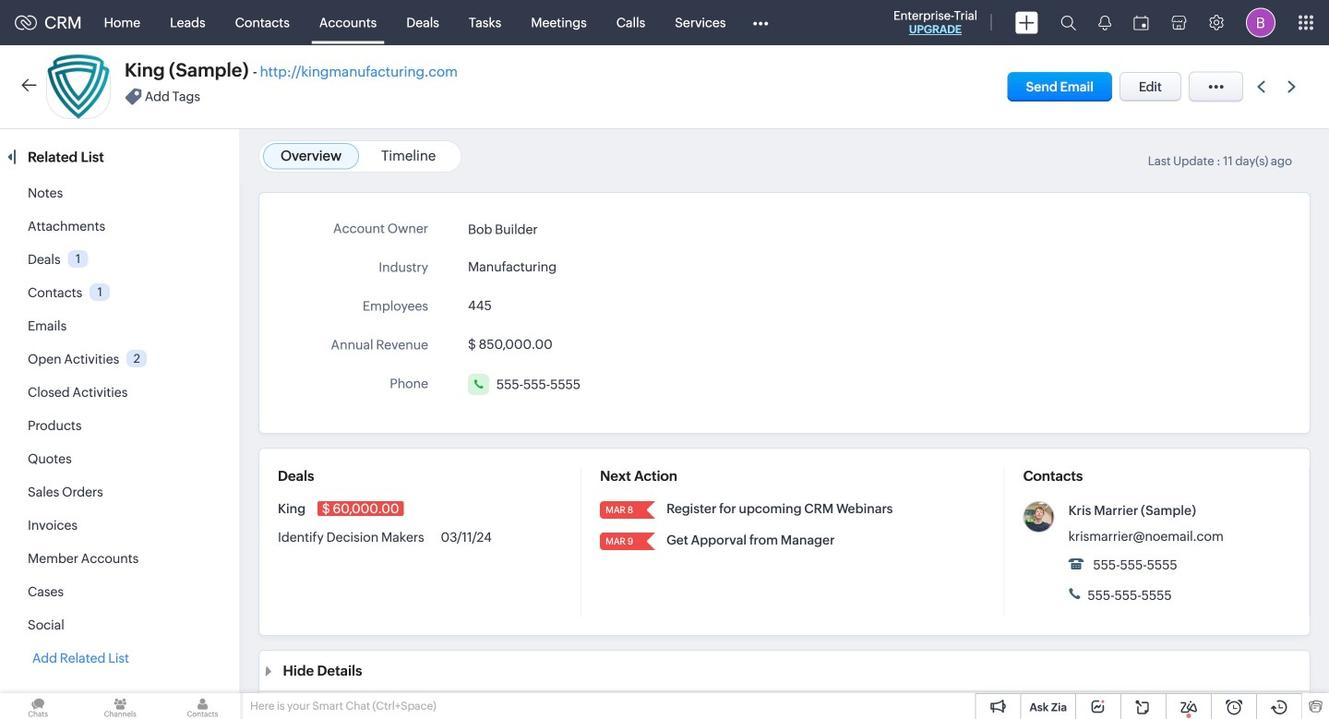 Task type: locate. For each thing, give the bounding box(es) containing it.
search element
[[1049, 0, 1087, 45]]

create menu image
[[1015, 12, 1038, 34]]

next record image
[[1288, 81, 1300, 93]]

profile image
[[1246, 8, 1276, 37]]

chats image
[[0, 693, 76, 719]]

signals image
[[1098, 15, 1111, 30]]

channels image
[[82, 693, 158, 719]]

calendar image
[[1133, 15, 1149, 30]]



Task type: describe. For each thing, give the bounding box(es) containing it.
profile element
[[1235, 0, 1287, 45]]

create menu element
[[1004, 0, 1049, 45]]

search image
[[1061, 15, 1076, 30]]

previous record image
[[1257, 81, 1265, 93]]

Other Modules field
[[741, 8, 780, 37]]

logo image
[[15, 15, 37, 30]]

signals element
[[1087, 0, 1122, 45]]

contacts image
[[165, 693, 241, 719]]



Task type: vqa. For each thing, say whether or not it's contained in the screenshot.
SEARCH icon
yes



